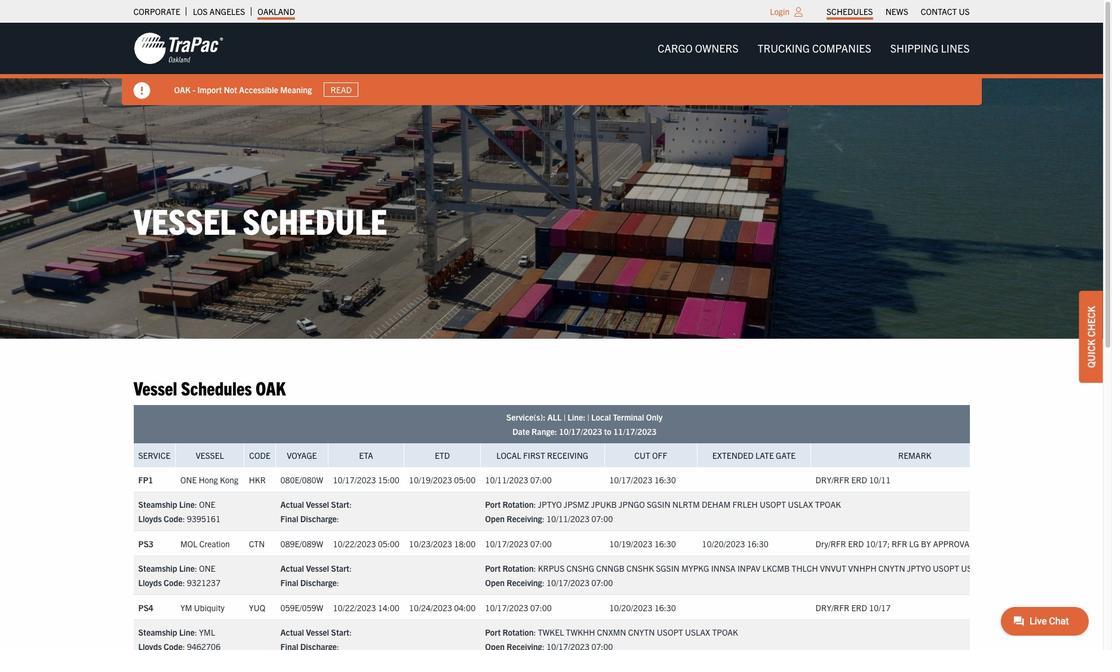 Task type: describe. For each thing, give the bounding box(es) containing it.
cnngb
[[597, 563, 625, 574]]

trucking companies link
[[749, 36, 881, 60]]

0 vertical spatial code
[[249, 450, 271, 461]]

corporate
[[134, 6, 180, 17]]

1 horizontal spatial oak
[[256, 376, 286, 399]]

05:00 for 10/22/2023 05:00
[[378, 538, 400, 549]]

local inside service(s): all | line: | local terminal only date range: 10/17/2023 to 11/17/2023
[[592, 412, 611, 423]]

service(s):
[[507, 412, 546, 423]]

lines
[[942, 41, 970, 55]]

cnshg
[[567, 563, 595, 574]]

10/17/2023 inside port rotation : krpus cnshg cnngb cnshk sgsin mypkg innsa inpav lkcmb thlch vnvut vnhph cnytn jptyo usopt uslax tpoak open receiving : 10/17/2023 07:00
[[547, 578, 590, 588]]

cnxmn
[[597, 627, 627, 638]]

discharge for 9395161
[[300, 514, 337, 524]]

steamship line : one lloyds code : 9395161
[[138, 499, 221, 524]]

mol creation
[[180, 538, 230, 549]]

0 horizontal spatial 10/20/2023 16:30
[[610, 602, 676, 613]]

10/19/2023 for 10/19/2023 16:30
[[610, 538, 653, 549]]

read
[[331, 84, 352, 95]]

receiving inside port rotation : krpus cnshg cnngb cnshk sgsin mypkg innsa inpav lkcmb thlch vnvut vnhph cnytn jptyo usopt uslax tpoak open receiving : 10/17/2023 07:00
[[507, 578, 543, 588]]

-
[[193, 84, 196, 95]]

jpngo
[[619, 499, 645, 510]]

actual vessel start : final discharge : for : 9321237
[[281, 563, 352, 588]]

tpoak inside port rotation : jptyo jpsmz jpukb jpngo sgsin nlrtm deham frleh usopt uslax tpoak open receiving : 10/11/2023 07:00
[[816, 499, 842, 510]]

approval
[[934, 538, 975, 549]]

10/24/2023
[[409, 602, 452, 613]]

dry/rfr for dry/rfr erd 10/17
[[816, 602, 850, 613]]

10/24/2023 04:00
[[409, 602, 476, 613]]

port rotation : krpus cnshg cnngb cnshk sgsin mypkg innsa inpav lkcmb thlch vnvut vnhph cnytn jptyo usopt uslax tpoak open receiving : 10/17/2023 07:00
[[486, 563, 1015, 588]]

1 horizontal spatial 10/20/2023 16:30
[[703, 538, 769, 549]]

oakland
[[258, 6, 295, 17]]

vessel schedule
[[134, 199, 388, 242]]

2 | from the left
[[588, 412, 590, 423]]

only
[[647, 412, 663, 423]]

range:
[[532, 426, 558, 437]]

10/23/2023 18:00
[[409, 538, 476, 549]]

deham
[[702, 499, 731, 510]]

lloyds for steamship line : one lloyds code : 9321237
[[138, 578, 162, 588]]

service
[[138, 450, 171, 461]]

vessel schedules oak
[[134, 376, 286, 399]]

steamship line : yml
[[138, 627, 215, 638]]

code for steamship line : one lloyds code : 9395161
[[164, 514, 183, 524]]

18:00
[[454, 538, 476, 549]]

port for port rotation : twkel twkhh cnxmn cnytn usopt uslax tpoak
[[486, 627, 501, 638]]

meaning
[[280, 84, 312, 95]]

open inside port rotation : krpus cnshg cnngb cnshk sgsin mypkg innsa inpav lkcmb thlch vnvut vnhph cnytn jptyo usopt uslax tpoak open receiving : 10/17/2023 07:00
[[486, 578, 505, 588]]

10/22/2023 for 10/22/2023 05:00
[[333, 538, 376, 549]]

start for steamship line : one lloyds code : 9321237
[[331, 563, 350, 574]]

9395161
[[187, 514, 221, 524]]

final for 9395161
[[281, 514, 299, 524]]

oak inside banner
[[174, 84, 191, 95]]

contact us link
[[922, 3, 970, 20]]

trucking
[[758, 41, 810, 55]]

jpukb
[[592, 499, 617, 510]]

10/22/2023 05:00
[[333, 538, 400, 549]]

089e/089w
[[281, 538, 324, 549]]

059e/059w
[[281, 602, 324, 613]]

mypkg
[[682, 563, 710, 574]]

voyage
[[287, 450, 317, 461]]

3 line from the top
[[179, 627, 195, 638]]

line for 9321237
[[179, 563, 195, 574]]

0 vertical spatial receiving
[[547, 450, 589, 461]]

actual vessel start :
[[281, 627, 352, 638]]

10/23/2023
[[409, 538, 452, 549]]

steamship line : one lloyds code : 9321237
[[138, 563, 221, 588]]

10/17/2023 right 18:00 on the left
[[486, 538, 529, 549]]

10/22/2023 for 10/22/2023 14:00
[[333, 602, 376, 613]]

login
[[771, 6, 790, 17]]

07:00 for 10/19/2023 16:30
[[531, 538, 552, 549]]

frleh
[[733, 499, 758, 510]]

one for steamship line : one lloyds code : 9321237
[[199, 563, 216, 574]]

2 vertical spatial uslax
[[686, 627, 711, 638]]

erd for 10/17
[[852, 602, 868, 613]]

080e/080w
[[281, 474, 324, 485]]

cnshk
[[627, 563, 654, 574]]

07:00 for 10/17/2023 16:30
[[531, 474, 552, 485]]

rotation for : krpus cnshg cnngb cnshk sgsin mypkg innsa inpav lkcmb thlch vnvut vnhph cnytn jptyo usopt uslax tpoak
[[503, 563, 534, 574]]

cut off
[[635, 450, 668, 461]]

schedule
[[243, 199, 388, 242]]

login link
[[771, 6, 790, 17]]

service(s): all | line: | local terminal only date range: 10/17/2023 to 11/17/2023
[[507, 412, 663, 437]]

usopt inside port rotation : jptyo jpsmz jpukb jpngo sgsin nlrtm deham frleh usopt uslax tpoak open receiving : 10/11/2023 07:00
[[760, 499, 787, 510]]

3 actual from the top
[[281, 627, 304, 638]]

16:30 for dry/rfr erd 10/17; rfr lg by approval
[[655, 538, 676, 549]]

usopt inside port rotation : krpus cnshg cnngb cnshk sgsin mypkg innsa inpav lkcmb thlch vnvut vnhph cnytn jptyo usopt uslax tpoak open receiving : 10/17/2023 07:00
[[934, 563, 960, 574]]

sgsin for mypkg
[[656, 563, 680, 574]]

shipping lines
[[891, 41, 970, 55]]

0 horizontal spatial 10/11/2023
[[486, 474, 529, 485]]

fp1
[[138, 474, 153, 485]]

not
[[224, 84, 237, 95]]

cargo
[[658, 41, 693, 55]]

14:00
[[378, 602, 400, 613]]

uslax inside port rotation : jptyo jpsmz jpukb jpngo sgsin nlrtm deham frleh usopt uslax tpoak open receiving : 10/11/2023 07:00
[[789, 499, 814, 510]]

3 rotation from the top
[[503, 627, 534, 638]]

eta
[[359, 450, 374, 461]]

07:00 inside port rotation : krpus cnshg cnngb cnshk sgsin mypkg innsa inpav lkcmb thlch vnvut vnhph cnytn jptyo usopt uslax tpoak open receiving : 10/17/2023 07:00
[[592, 578, 613, 588]]

discharge for 9321237
[[300, 578, 337, 588]]

10/11/2023 inside port rotation : jptyo jpsmz jpukb jpngo sgsin nlrtm deham frleh usopt uslax tpoak open receiving : 10/11/2023 07:00
[[547, 514, 590, 524]]

menu bar containing schedules
[[821, 3, 977, 20]]

menu bar inside banner
[[649, 36, 980, 60]]

twkhh
[[566, 627, 595, 638]]

ps3
[[138, 538, 154, 549]]

late
[[756, 450, 775, 461]]

vnhph
[[849, 563, 877, 574]]

04:00
[[454, 602, 476, 613]]

final for 9321237
[[281, 578, 299, 588]]

10/17/2023 07:00 for 10/24/2023 04:00
[[486, 602, 552, 613]]

07:00 for 10/20/2023 16:30
[[531, 602, 552, 613]]

quick
[[1086, 339, 1098, 368]]

cut
[[635, 450, 651, 461]]

contact
[[922, 6, 958, 17]]

jpsmz
[[564, 499, 590, 510]]

1 vertical spatial schedules
[[181, 376, 252, 399]]

cargo owners link
[[649, 36, 749, 60]]

receiving inside port rotation : jptyo jpsmz jpukb jpngo sgsin nlrtm deham frleh usopt uslax tpoak open receiving : 10/11/2023 07:00
[[507, 514, 543, 524]]

10/19/2023 05:00
[[409, 474, 476, 485]]

actual for steamship line : one lloyds code : 9321237
[[281, 563, 304, 574]]

oakland link
[[258, 3, 295, 20]]

etd
[[435, 450, 450, 461]]

one hong kong
[[180, 474, 239, 485]]

cnytn inside port rotation : krpus cnshg cnngb cnshk sgsin mypkg innsa inpav lkcmb thlch vnvut vnhph cnytn jptyo usopt uslax tpoak open receiving : 10/17/2023 07:00
[[879, 563, 906, 574]]



Task type: locate. For each thing, give the bounding box(es) containing it.
dry/rfr erd 10/11
[[816, 474, 891, 485]]

one left hong
[[180, 474, 197, 485]]

1 10/22/2023 from the top
[[333, 538, 376, 549]]

10/17/2023 right 04:00
[[486, 602, 529, 613]]

2 rotation from the top
[[503, 563, 534, 574]]

10/20/2023 up innsa at bottom right
[[703, 538, 746, 549]]

actual down 059e/059w at the left bottom of page
[[281, 627, 304, 638]]

0 vertical spatial usopt
[[760, 499, 787, 510]]

07:00 down local first receiving
[[531, 474, 552, 485]]

0 vertical spatial 10/20/2023
[[703, 538, 746, 549]]

10/11
[[870, 474, 891, 485]]

dry/rfr erd 10/17; rfr lg by approval
[[816, 538, 975, 549]]

10/17/2023 07:00 for 10/23/2023 18:00
[[486, 538, 552, 549]]

07:00 up krpus
[[531, 538, 552, 549]]

sgsin inside port rotation : krpus cnshg cnngb cnshk sgsin mypkg innsa inpav lkcmb thlch vnvut vnhph cnytn jptyo usopt uslax tpoak open receiving : 10/17/2023 07:00
[[656, 563, 680, 574]]

quick check
[[1086, 306, 1098, 368]]

tpoak
[[816, 499, 842, 510], [989, 563, 1015, 574], [713, 627, 739, 638]]

one up 9395161
[[199, 499, 216, 510]]

2 vertical spatial steamship
[[138, 627, 177, 638]]

0 vertical spatial tpoak
[[816, 499, 842, 510]]

receiving down krpus
[[507, 578, 543, 588]]

schedules
[[827, 6, 874, 17], [181, 376, 252, 399]]

0 vertical spatial actual vessel start : final discharge :
[[281, 499, 352, 524]]

0 horizontal spatial oak
[[174, 84, 191, 95]]

local first receiving
[[497, 450, 589, 461]]

port for port rotation : jptyo jpsmz jpukb jpngo sgsin nlrtm deham frleh usopt uslax tpoak open receiving : 10/11/2023 07:00
[[486, 499, 501, 510]]

hong
[[199, 474, 218, 485]]

erd left the 10/11
[[852, 474, 868, 485]]

2 final from the top
[[281, 578, 299, 588]]

07:00 up twkel
[[531, 602, 552, 613]]

0 horizontal spatial |
[[564, 412, 566, 423]]

2 actual from the top
[[281, 563, 304, 574]]

1 vertical spatial 10/22/2023
[[333, 602, 376, 613]]

2 vertical spatial erd
[[852, 602, 868, 613]]

schedules inside menu bar
[[827, 6, 874, 17]]

2 port from the top
[[486, 563, 501, 574]]

2 vertical spatial one
[[199, 563, 216, 574]]

ym ubiquity
[[180, 602, 225, 613]]

2 vertical spatial tpoak
[[713, 627, 739, 638]]

2 10/22/2023 from the top
[[333, 602, 376, 613]]

1 10/17/2023 07:00 from the top
[[486, 538, 552, 549]]

steamship for steamship line : one lloyds code : 9321237
[[138, 563, 177, 574]]

1 vertical spatial actual vessel start : final discharge :
[[281, 563, 352, 588]]

0 horizontal spatial 10/20/2023
[[610, 602, 653, 613]]

cnytn down the 'dry/rfr erd 10/17; rfr lg by approval' on the bottom right of the page
[[879, 563, 906, 574]]

line left yml
[[179, 627, 195, 638]]

| right line:
[[588, 412, 590, 423]]

1 port from the top
[[486, 499, 501, 510]]

one up 9321237
[[199, 563, 216, 574]]

1 horizontal spatial 10/11/2023
[[547, 514, 590, 524]]

10/20/2023 up port rotation : twkel twkhh cnxmn cnytn usopt uslax tpoak
[[610, 602, 653, 613]]

steamship down fp1
[[138, 499, 177, 510]]

1 discharge from the top
[[300, 514, 337, 524]]

actual down 080e/080w on the left of the page
[[281, 499, 304, 510]]

0 horizontal spatial tpoak
[[713, 627, 739, 638]]

steamship for steamship line : one lloyds code : 9395161
[[138, 499, 177, 510]]

1 final from the top
[[281, 514, 299, 524]]

16:30 down port rotation : jptyo jpsmz jpukb jpngo sgsin nlrtm deham frleh usopt uslax tpoak open receiving : 10/11/2023 07:00
[[655, 538, 676, 549]]

2 open from the top
[[486, 578, 505, 588]]

07:00 down the 'jpukb'
[[592, 514, 613, 524]]

16:30 for dry/rfr erd 10/17
[[655, 602, 676, 613]]

open inside port rotation : jptyo jpsmz jpukb jpngo sgsin nlrtm deham frleh usopt uslax tpoak open receiving : 10/11/2023 07:00
[[486, 514, 505, 524]]

3 port from the top
[[486, 627, 501, 638]]

05:00 left the 10/23/2023
[[378, 538, 400, 549]]

yuq
[[249, 602, 265, 613]]

terminal
[[613, 412, 645, 423]]

code up hkr
[[249, 450, 271, 461]]

jptyo inside port rotation : krpus cnshg cnngb cnshk sgsin mypkg innsa inpav lkcmb thlch vnvut vnhph cnytn jptyo usopt uslax tpoak open receiving : 10/17/2023 07:00
[[908, 563, 932, 574]]

receiving down the 10/11/2023 07:00
[[507, 514, 543, 524]]

1 vertical spatial 10/11/2023
[[547, 514, 590, 524]]

05:00
[[454, 474, 476, 485], [378, 538, 400, 549]]

port rotation : jptyo jpsmz jpukb jpngo sgsin nlrtm deham frleh usopt uslax tpoak open receiving : 10/11/2023 07:00
[[486, 499, 842, 524]]

lloyds
[[138, 514, 162, 524], [138, 578, 162, 588]]

07:00 inside port rotation : jptyo jpsmz jpukb jpngo sgsin nlrtm deham frleh usopt uslax tpoak open receiving : 10/11/2023 07:00
[[592, 514, 613, 524]]

accessible
[[239, 84, 279, 95]]

0 vertical spatial open
[[486, 514, 505, 524]]

2 vertical spatial line
[[179, 627, 195, 638]]

one inside steamship line : one lloyds code : 9321237
[[199, 563, 216, 574]]

sgsin right jpngo
[[647, 499, 671, 510]]

1 line from the top
[[179, 499, 195, 510]]

0 vertical spatial 10/17/2023 07:00
[[486, 538, 552, 549]]

10/11/2023 down jpsmz
[[547, 514, 590, 524]]

1 horizontal spatial 10/19/2023
[[610, 538, 653, 549]]

code inside steamship line : one lloyds code : 9321237
[[164, 578, 183, 588]]

1 vertical spatial 10/20/2023 16:30
[[610, 602, 676, 613]]

3 start from the top
[[331, 627, 350, 638]]

1 vertical spatial lloyds
[[138, 578, 162, 588]]

1 vertical spatial port
[[486, 563, 501, 574]]

| right all at the bottom of page
[[564, 412, 566, 423]]

1 horizontal spatial 10/20/2023
[[703, 538, 746, 549]]

rotation inside port rotation : krpus cnshg cnngb cnshk sgsin mypkg innsa inpav lkcmb thlch vnvut vnhph cnytn jptyo usopt uslax tpoak open receiving : 10/17/2023 07:00
[[503, 563, 534, 574]]

1 vertical spatial dry/rfr
[[816, 602, 850, 613]]

07:00 down cnngb
[[592, 578, 613, 588]]

1 horizontal spatial uslax
[[789, 499, 814, 510]]

owners
[[696, 41, 739, 55]]

1 actual from the top
[[281, 499, 304, 510]]

0 horizontal spatial schedules
[[181, 376, 252, 399]]

rfr
[[892, 538, 908, 549]]

2 vertical spatial receiving
[[507, 578, 543, 588]]

0 horizontal spatial uslax
[[686, 627, 711, 638]]

start down 10/17/2023 15:00
[[331, 499, 350, 510]]

2 steamship from the top
[[138, 563, 177, 574]]

1 horizontal spatial 05:00
[[454, 474, 476, 485]]

1 vertical spatial local
[[497, 450, 522, 461]]

lloyds for steamship line : one lloyds code : 9395161
[[138, 514, 162, 524]]

sgsin for nlrtm
[[647, 499, 671, 510]]

code inside steamship line : one lloyds code : 9395161
[[164, 514, 183, 524]]

corporate link
[[134, 3, 180, 20]]

thlch
[[792, 563, 819, 574]]

0 vertical spatial discharge
[[300, 514, 337, 524]]

dry/rfr left the 10/11
[[816, 474, 850, 485]]

dry/rfr
[[816, 538, 847, 549]]

10/11/2023 down first
[[486, 474, 529, 485]]

innsa
[[712, 563, 736, 574]]

code up ym
[[164, 578, 183, 588]]

0 vertical spatial menu bar
[[821, 3, 977, 20]]

final up 089e/089w
[[281, 514, 299, 524]]

jptyo left jpsmz
[[538, 499, 562, 510]]

2 10/17/2023 07:00 from the top
[[486, 602, 552, 613]]

twkel
[[538, 627, 564, 638]]

1 horizontal spatial schedules
[[827, 6, 874, 17]]

actual vessel start : final discharge : for : 9395161
[[281, 499, 352, 524]]

11/17/2023
[[614, 426, 657, 437]]

1 horizontal spatial |
[[588, 412, 590, 423]]

mol
[[180, 538, 198, 549]]

actual
[[281, 499, 304, 510], [281, 563, 304, 574], [281, 627, 304, 638]]

1 open from the top
[[486, 514, 505, 524]]

line:
[[568, 412, 586, 423]]

10/17/2023 down line:
[[559, 426, 603, 437]]

steamship inside steamship line : one lloyds code : 9321237
[[138, 563, 177, 574]]

angeles
[[210, 6, 245, 17]]

banner
[[0, 23, 1113, 105]]

10/17/2023 down cnshg
[[547, 578, 590, 588]]

companies
[[813, 41, 872, 55]]

los angeles link
[[193, 3, 245, 20]]

0 vertical spatial actual
[[281, 499, 304, 510]]

one for steamship line : one lloyds code : 9395161
[[199, 499, 216, 510]]

16:30 down off
[[655, 474, 676, 485]]

erd left 10/17; on the bottom right of page
[[849, 538, 865, 549]]

oakland image
[[134, 32, 223, 65]]

10/17/2023 inside service(s): all | line: | local terminal only date range: 10/17/2023 to 11/17/2023
[[559, 426, 603, 437]]

1 vertical spatial 10/19/2023
[[610, 538, 653, 549]]

10/17/2023 16:30
[[610, 474, 676, 485]]

1 vertical spatial erd
[[849, 538, 865, 549]]

16:30 for dry/rfr erd 10/11
[[655, 474, 676, 485]]

0 vertical spatial oak
[[174, 84, 191, 95]]

10/19/2023 up cnshk
[[610, 538, 653, 549]]

10/20/2023 16:30 down cnshk
[[610, 602, 676, 613]]

2 vertical spatial port
[[486, 627, 501, 638]]

10/20/2023 16:30 up innsa at bottom right
[[703, 538, 769, 549]]

2 discharge from the top
[[300, 578, 337, 588]]

1 | from the left
[[564, 412, 566, 423]]

2 horizontal spatial usopt
[[934, 563, 960, 574]]

port inside port rotation : krpus cnshg cnngb cnshk sgsin mypkg innsa inpav lkcmb thlch vnvut vnhph cnytn jptyo usopt uslax tpoak open receiving : 10/17/2023 07:00
[[486, 563, 501, 574]]

ym
[[180, 602, 192, 613]]

menu bar containing cargo owners
[[649, 36, 980, 60]]

rotation left twkel
[[503, 627, 534, 638]]

10/17
[[870, 602, 891, 613]]

start down 10/22/2023 05:00
[[331, 563, 350, 574]]

uslax inside port rotation : krpus cnshg cnngb cnshk sgsin mypkg innsa inpav lkcmb thlch vnvut vnhph cnytn jptyo usopt uslax tpoak open receiving : 10/17/2023 07:00
[[962, 563, 987, 574]]

oak - import not accessible meaning
[[174, 84, 312, 95]]

line up 9395161
[[179, 499, 195, 510]]

10/20/2023
[[703, 538, 746, 549], [610, 602, 653, 613]]

banner containing cargo owners
[[0, 23, 1113, 105]]

10/17/2023 07:00
[[486, 538, 552, 549], [486, 602, 552, 613]]

jptyo inside port rotation : jptyo jpsmz jpukb jpngo sgsin nlrtm deham frleh usopt uslax tpoak open receiving : 10/11/2023 07:00
[[538, 499, 562, 510]]

steamship down ps3
[[138, 563, 177, 574]]

usopt right frleh at the bottom right of the page
[[760, 499, 787, 510]]

0 horizontal spatial usopt
[[657, 627, 684, 638]]

1 vertical spatial 10/17/2023 07:00
[[486, 602, 552, 613]]

0 vertical spatial port
[[486, 499, 501, 510]]

extended
[[713, 450, 754, 461]]

05:00 left the 10/11/2023 07:00
[[454, 474, 476, 485]]

0 vertical spatial 10/19/2023
[[409, 474, 452, 485]]

10/17/2023 down eta at bottom
[[333, 474, 376, 485]]

1 vertical spatial final
[[281, 578, 299, 588]]

port down the 10/11/2023 07:00
[[486, 499, 501, 510]]

1 vertical spatial menu bar
[[649, 36, 980, 60]]

discharge up 089e/089w
[[300, 514, 337, 524]]

0 vertical spatial sgsin
[[647, 499, 671, 510]]

0 vertical spatial uslax
[[789, 499, 814, 510]]

0 vertical spatial line
[[179, 499, 195, 510]]

1 vertical spatial one
[[199, 499, 216, 510]]

actual for steamship line : one lloyds code : 9395161
[[281, 499, 304, 510]]

9321237
[[187, 578, 221, 588]]

line inside steamship line : one lloyds code : 9395161
[[179, 499, 195, 510]]

by
[[922, 538, 932, 549]]

menu bar up shipping
[[821, 3, 977, 20]]

0 vertical spatial final
[[281, 514, 299, 524]]

final up 059e/059w at the left bottom of page
[[281, 578, 299, 588]]

10/11/2023 07:00
[[486, 474, 552, 485]]

16:30 up 'inpav'
[[748, 538, 769, 549]]

light image
[[795, 7, 803, 17]]

0 vertical spatial dry/rfr
[[816, 474, 850, 485]]

0 vertical spatial rotation
[[503, 499, 534, 510]]

actual down 089e/089w
[[281, 563, 304, 574]]

0 vertical spatial local
[[592, 412, 611, 423]]

:
[[195, 499, 197, 510], [350, 499, 352, 510], [534, 499, 536, 510], [183, 514, 185, 524], [337, 514, 339, 524], [543, 514, 545, 524], [195, 563, 197, 574], [350, 563, 352, 574], [534, 563, 536, 574], [183, 578, 185, 588], [337, 578, 339, 588], [543, 578, 545, 588], [195, 627, 197, 638], [350, 627, 352, 638], [534, 627, 536, 638]]

10/22/2023 14:00
[[333, 602, 400, 613]]

16:30
[[655, 474, 676, 485], [655, 538, 676, 549], [748, 538, 769, 549], [655, 602, 676, 613]]

1 vertical spatial start
[[331, 563, 350, 574]]

local up to
[[592, 412, 611, 423]]

0 vertical spatial 10/11/2023
[[486, 474, 529, 485]]

rotation down the 10/11/2023 07:00
[[503, 499, 534, 510]]

0 vertical spatial cnytn
[[879, 563, 906, 574]]

nlrtm
[[673, 499, 700, 510]]

steamship inside steamship line : one lloyds code : 9395161
[[138, 499, 177, 510]]

code for steamship line : one lloyds code : 9321237
[[164, 578, 183, 588]]

quick check link
[[1080, 291, 1104, 383]]

10/19/2023
[[409, 474, 452, 485], [610, 538, 653, 549]]

yml
[[199, 627, 215, 638]]

1 horizontal spatial usopt
[[760, 499, 787, 510]]

off
[[653, 450, 668, 461]]

first
[[524, 450, 546, 461]]

0 vertical spatial 10/22/2023
[[333, 538, 376, 549]]

1 vertical spatial actual
[[281, 563, 304, 574]]

steamship down the ps4
[[138, 627, 177, 638]]

sgsin inside port rotation : jptyo jpsmz jpukb jpngo sgsin nlrtm deham frleh usopt uslax tpoak open receiving : 10/11/2023 07:00
[[647, 499, 671, 510]]

dry/rfr erd 10/17
[[816, 602, 891, 613]]

1 start from the top
[[331, 499, 350, 510]]

2 vertical spatial start
[[331, 627, 350, 638]]

0 horizontal spatial jptyo
[[538, 499, 562, 510]]

1 lloyds from the top
[[138, 514, 162, 524]]

port left krpus
[[486, 563, 501, 574]]

start for steamship line : one lloyds code : 9395161
[[331, 499, 350, 510]]

1 vertical spatial 10/20/2023
[[610, 602, 653, 613]]

1 vertical spatial tpoak
[[989, 563, 1015, 574]]

gate
[[776, 450, 796, 461]]

10/19/2023 for 10/19/2023 05:00
[[409, 474, 452, 485]]

menu bar down light icon
[[649, 36, 980, 60]]

inpav
[[738, 563, 761, 574]]

jptyo down lg at the right bottom of the page
[[908, 563, 932, 574]]

2 horizontal spatial uslax
[[962, 563, 987, 574]]

dry/rfr for dry/rfr erd 10/11
[[816, 474, 850, 485]]

steamship for steamship line : yml
[[138, 627, 177, 638]]

1 vertical spatial oak
[[256, 376, 286, 399]]

0 vertical spatial 05:00
[[454, 474, 476, 485]]

los angeles
[[193, 6, 245, 17]]

port left twkel
[[486, 627, 501, 638]]

sgsin
[[647, 499, 671, 510], [656, 563, 680, 574]]

2 lloyds from the top
[[138, 578, 162, 588]]

actual vessel start : final discharge : up 089e/089w
[[281, 499, 352, 524]]

usopt
[[760, 499, 787, 510], [934, 563, 960, 574], [657, 627, 684, 638]]

news
[[886, 6, 909, 17]]

1 vertical spatial usopt
[[934, 563, 960, 574]]

10/22/2023 left 14:00
[[333, 602, 376, 613]]

0 vertical spatial steamship
[[138, 499, 177, 510]]

rotation for : jptyo jpsmz jpukb jpngo sgsin nlrtm deham frleh usopt uslax tpoak
[[503, 499, 534, 510]]

lloyds up ps3
[[138, 514, 162, 524]]

check
[[1086, 306, 1098, 337]]

1 vertical spatial cnytn
[[629, 627, 655, 638]]

erd
[[852, 474, 868, 485], [849, 538, 865, 549], [852, 602, 868, 613]]

2 vertical spatial code
[[164, 578, 183, 588]]

0 horizontal spatial local
[[497, 450, 522, 461]]

read link
[[324, 82, 359, 97]]

05:00 for 10/19/2023 05:00
[[454, 474, 476, 485]]

local left first
[[497, 450, 522, 461]]

port for port rotation : krpus cnshg cnngb cnshk sgsin mypkg innsa inpav lkcmb thlch vnvut vnhph cnytn jptyo usopt uslax tpoak open receiving : 10/17/2023 07:00
[[486, 563, 501, 574]]

krpus
[[538, 563, 565, 574]]

line inside steamship line : one lloyds code : 9321237
[[179, 563, 195, 574]]

0 vertical spatial jptyo
[[538, 499, 562, 510]]

1 rotation from the top
[[503, 499, 534, 510]]

remark
[[899, 450, 932, 461]]

dry/rfr down 'vnvut'
[[816, 602, 850, 613]]

menu bar
[[821, 3, 977, 20], [649, 36, 980, 60]]

2 actual vessel start : final discharge : from the top
[[281, 563, 352, 588]]

actual vessel start : final discharge : up 059e/059w at the left bottom of page
[[281, 563, 352, 588]]

erd left 10/17
[[852, 602, 868, 613]]

port inside port rotation : jptyo jpsmz jpukb jpngo sgsin nlrtm deham frleh usopt uslax tpoak open receiving : 10/11/2023 07:00
[[486, 499, 501, 510]]

solid image
[[134, 82, 150, 99]]

lloyds inside steamship line : one lloyds code : 9321237
[[138, 578, 162, 588]]

2 horizontal spatial tpoak
[[989, 563, 1015, 574]]

1 horizontal spatial tpoak
[[816, 499, 842, 510]]

1 vertical spatial 05:00
[[378, 538, 400, 549]]

contact us
[[922, 6, 970, 17]]

lloyds inside steamship line : one lloyds code : 9395161
[[138, 514, 162, 524]]

0 horizontal spatial 10/19/2023
[[409, 474, 452, 485]]

date
[[513, 426, 530, 437]]

10/19/2023 down etd
[[409, 474, 452, 485]]

lloyds up the ps4
[[138, 578, 162, 588]]

receiving down range:
[[547, 450, 589, 461]]

1 steamship from the top
[[138, 499, 177, 510]]

0 vertical spatial schedules
[[827, 6, 874, 17]]

erd for 10/11
[[852, 474, 868, 485]]

1 dry/rfr from the top
[[816, 474, 850, 485]]

1 vertical spatial code
[[164, 514, 183, 524]]

2 dry/rfr from the top
[[816, 602, 850, 613]]

0 vertical spatial 10/20/2023 16:30
[[703, 538, 769, 549]]

16:30 up port rotation : twkel twkhh cnxmn cnytn usopt uslax tpoak
[[655, 602, 676, 613]]

2 start from the top
[[331, 563, 350, 574]]

10/19/2023 16:30
[[610, 538, 676, 549]]

10/17/2023 15:00
[[333, 474, 400, 485]]

kong
[[220, 474, 239, 485]]

port rotation : twkel twkhh cnxmn cnytn usopt uslax tpoak
[[486, 627, 739, 638]]

los
[[193, 6, 208, 17]]

tpoak inside port rotation : krpus cnshg cnngb cnshk sgsin mypkg innsa inpav lkcmb thlch vnvut vnhph cnytn jptyo usopt uslax tpoak open receiving : 10/17/2023 07:00
[[989, 563, 1015, 574]]

1 vertical spatial uslax
[[962, 563, 987, 574]]

usopt down approval
[[934, 563, 960, 574]]

one inside steamship line : one lloyds code : 9395161
[[199, 499, 216, 510]]

10/22/2023 right 089e/089w
[[333, 538, 376, 549]]

2 vertical spatial actual
[[281, 627, 304, 638]]

usopt right cnxmn
[[657, 627, 684, 638]]

rotation inside port rotation : jptyo jpsmz jpukb jpngo sgsin nlrtm deham frleh usopt uslax tpoak open receiving : 10/11/2023 07:00
[[503, 499, 534, 510]]

rotation left krpus
[[503, 563, 534, 574]]

1 vertical spatial line
[[179, 563, 195, 574]]

1 actual vessel start : final discharge : from the top
[[281, 499, 352, 524]]

line
[[179, 499, 195, 510], [179, 563, 195, 574], [179, 627, 195, 638]]

line for 9395161
[[179, 499, 195, 510]]

erd for 10/17;
[[849, 538, 865, 549]]

0 vertical spatial lloyds
[[138, 514, 162, 524]]

10/17/2023 up jpngo
[[610, 474, 653, 485]]

0 vertical spatial one
[[180, 474, 197, 485]]

1 vertical spatial discharge
[[300, 578, 337, 588]]

line up 9321237
[[179, 563, 195, 574]]

start down 10/22/2023 14:00
[[331, 627, 350, 638]]

sgsin right cnshk
[[656, 563, 680, 574]]

10/17/2023 07:00 up krpus
[[486, 538, 552, 549]]

discharge up 059e/059w at the left bottom of page
[[300, 578, 337, 588]]

10/17/2023 07:00 up twkel
[[486, 602, 552, 613]]

0 horizontal spatial cnytn
[[629, 627, 655, 638]]

2 vertical spatial usopt
[[657, 627, 684, 638]]

10/17;
[[866, 538, 890, 549]]

receiving
[[547, 450, 589, 461], [507, 514, 543, 524], [507, 578, 543, 588]]

1 vertical spatial sgsin
[[656, 563, 680, 574]]

1 vertical spatial steamship
[[138, 563, 177, 574]]

1 horizontal spatial cnytn
[[879, 563, 906, 574]]

code up mol
[[164, 514, 183, 524]]

2 line from the top
[[179, 563, 195, 574]]

1 vertical spatial receiving
[[507, 514, 543, 524]]

ctn
[[249, 538, 265, 549]]

creation
[[199, 538, 230, 549]]

3 steamship from the top
[[138, 627, 177, 638]]

cnytn right cnxmn
[[629, 627, 655, 638]]



Task type: vqa. For each thing, say whether or not it's contained in the screenshot.


